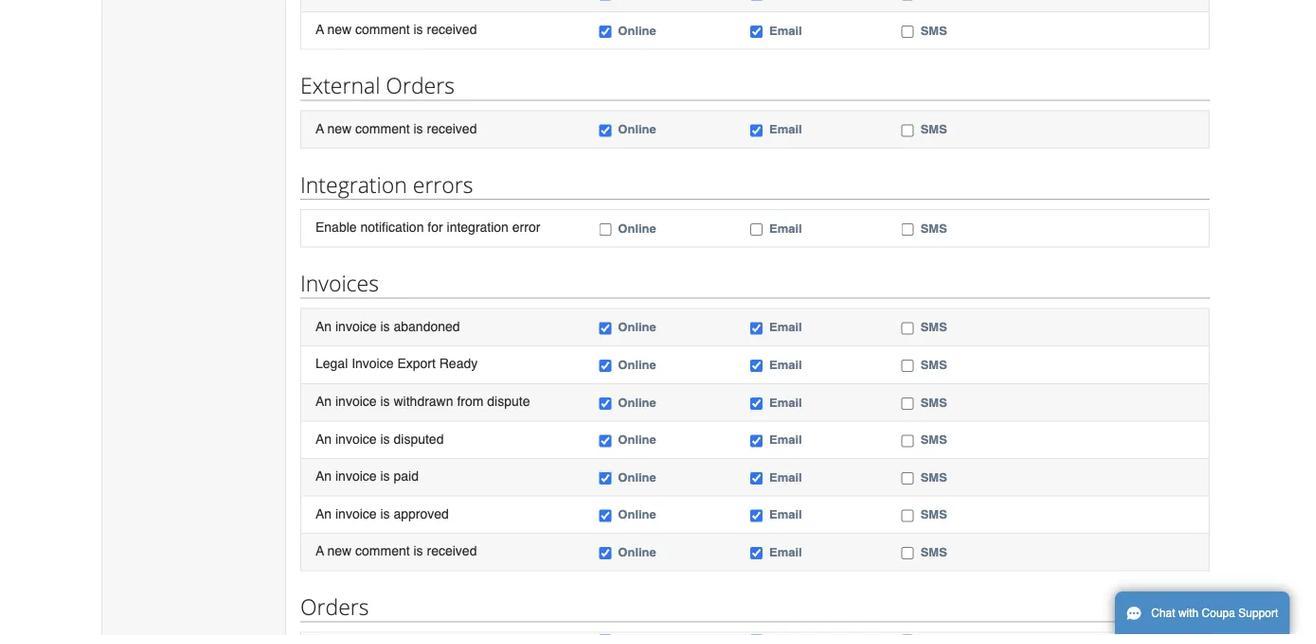 Task type: describe. For each thing, give the bounding box(es) containing it.
1 new from the top
[[327, 22, 352, 37]]

errors
[[413, 170, 473, 199]]

1 received from the top
[[427, 22, 477, 37]]

legal invoice export ready
[[316, 356, 478, 372]]

invoice
[[352, 356, 394, 372]]

an invoice is abandoned
[[316, 319, 460, 334]]

for
[[428, 220, 443, 235]]

6 sms from the top
[[921, 395, 947, 410]]

2 a from the top
[[316, 121, 324, 136]]

0 horizontal spatial orders
[[300, 593, 369, 622]]

1 a from the top
[[316, 22, 324, 37]]

3 a from the top
[[316, 544, 324, 559]]

2 online from the top
[[618, 122, 656, 136]]

8 email from the top
[[769, 470, 802, 485]]

2 sms from the top
[[921, 122, 947, 136]]

integration
[[300, 170, 407, 199]]

6 online from the top
[[618, 395, 656, 410]]

abandoned
[[394, 319, 460, 334]]

chat with coupa support
[[1151, 607, 1278, 621]]

chat
[[1151, 607, 1175, 621]]

5 online from the top
[[618, 358, 656, 372]]

invoices
[[300, 269, 379, 298]]

is down approved
[[414, 544, 423, 559]]

an for an invoice is withdrawn from dispute
[[316, 394, 332, 409]]

10 online from the top
[[618, 545, 656, 560]]

an invoice is paid
[[316, 469, 419, 484]]

5 email from the top
[[769, 358, 802, 372]]

3 sms from the top
[[921, 221, 947, 236]]

an for an invoice is approved
[[316, 506, 332, 522]]

export
[[397, 356, 436, 372]]

6 email from the top
[[769, 395, 802, 410]]

1 a new comment is received from the top
[[316, 22, 477, 37]]

is left approved
[[380, 506, 390, 522]]

7 email from the top
[[769, 433, 802, 447]]

4 online from the top
[[618, 320, 656, 335]]

1 online from the top
[[618, 23, 656, 37]]

10 sms from the top
[[921, 545, 947, 560]]

3 email from the top
[[769, 221, 802, 236]]

8 online from the top
[[618, 470, 656, 485]]

an invoice is approved
[[316, 506, 449, 522]]

7 sms from the top
[[921, 433, 947, 447]]

an for an invoice is disputed
[[316, 431, 332, 447]]

10 email from the top
[[769, 545, 802, 560]]

8 sms from the top
[[921, 470, 947, 485]]

2 a new comment is received from the top
[[316, 121, 477, 136]]

is left disputed
[[380, 431, 390, 447]]

1 comment from the top
[[355, 22, 410, 37]]

notification
[[360, 220, 424, 235]]

3 new from the top
[[327, 544, 352, 559]]

9 sms from the top
[[921, 508, 947, 522]]

3 comment from the top
[[355, 544, 410, 559]]

invoice for approved
[[335, 506, 377, 522]]

external
[[300, 71, 380, 100]]

with
[[1179, 607, 1199, 621]]

paid
[[394, 469, 419, 484]]

external orders
[[300, 71, 455, 100]]

invoice for withdrawn
[[335, 394, 377, 409]]

support
[[1239, 607, 1278, 621]]

from
[[457, 394, 484, 409]]

enable
[[316, 220, 357, 235]]

integration
[[447, 220, 509, 235]]



Task type: locate. For each thing, give the bounding box(es) containing it.
4 sms from the top
[[921, 320, 947, 335]]

is up external orders at the top left
[[414, 22, 423, 37]]

is down external orders at the top left
[[414, 121, 423, 136]]

received
[[427, 22, 477, 37], [427, 121, 477, 136], [427, 544, 477, 559]]

4 email from the top
[[769, 320, 802, 335]]

1 invoice from the top
[[335, 319, 377, 334]]

2 new from the top
[[327, 121, 352, 136]]

withdrawn
[[394, 394, 453, 409]]

2 vertical spatial a
[[316, 544, 324, 559]]

a new comment is received up external orders at the top left
[[316, 22, 477, 37]]

1 vertical spatial comment
[[355, 121, 410, 136]]

sms
[[921, 23, 947, 37], [921, 122, 947, 136], [921, 221, 947, 236], [921, 320, 947, 335], [921, 358, 947, 372], [921, 395, 947, 410], [921, 433, 947, 447], [921, 470, 947, 485], [921, 508, 947, 522], [921, 545, 947, 560]]

an invoice is withdrawn from dispute
[[316, 394, 530, 409]]

2 an from the top
[[316, 394, 332, 409]]

invoice for disputed
[[335, 431, 377, 447]]

2 vertical spatial comment
[[355, 544, 410, 559]]

ready
[[439, 356, 478, 372]]

invoice for abandoned
[[335, 319, 377, 334]]

a down the external
[[316, 121, 324, 136]]

None checkbox
[[750, 26, 763, 38], [902, 26, 914, 38], [599, 125, 611, 137], [750, 125, 763, 137], [750, 224, 763, 236], [902, 224, 914, 236], [599, 323, 611, 335], [902, 323, 914, 335], [750, 360, 763, 373], [902, 360, 914, 373], [750, 398, 763, 410], [902, 398, 914, 410], [599, 435, 611, 448], [750, 435, 763, 448], [902, 435, 914, 448], [750, 473, 763, 485], [902, 473, 914, 485], [902, 510, 914, 523], [750, 548, 763, 560], [902, 548, 914, 560], [750, 26, 763, 38], [902, 26, 914, 38], [599, 125, 611, 137], [750, 125, 763, 137], [750, 224, 763, 236], [902, 224, 914, 236], [599, 323, 611, 335], [902, 323, 914, 335], [750, 360, 763, 373], [902, 360, 914, 373], [750, 398, 763, 410], [902, 398, 914, 410], [599, 435, 611, 448], [750, 435, 763, 448], [902, 435, 914, 448], [750, 473, 763, 485], [902, 473, 914, 485], [902, 510, 914, 523], [750, 548, 763, 560], [902, 548, 914, 560]]

dispute
[[487, 394, 530, 409]]

3 an from the top
[[316, 431, 332, 447]]

0 vertical spatial a new comment is received
[[316, 22, 477, 37]]

1 sms from the top
[[921, 23, 947, 37]]

9 online from the top
[[618, 508, 656, 522]]

3 received from the top
[[427, 544, 477, 559]]

email
[[769, 23, 802, 37], [769, 122, 802, 136], [769, 221, 802, 236], [769, 320, 802, 335], [769, 358, 802, 372], [769, 395, 802, 410], [769, 433, 802, 447], [769, 470, 802, 485], [769, 508, 802, 522], [769, 545, 802, 560]]

legal
[[316, 356, 348, 372]]

invoice for paid
[[335, 469, 377, 484]]

0 vertical spatial received
[[427, 22, 477, 37]]

2 received from the top
[[427, 121, 477, 136]]

received up errors
[[427, 121, 477, 136]]

0 vertical spatial new
[[327, 22, 352, 37]]

comment
[[355, 22, 410, 37], [355, 121, 410, 136], [355, 544, 410, 559]]

2 vertical spatial a new comment is received
[[316, 544, 477, 559]]

received down approved
[[427, 544, 477, 559]]

0 vertical spatial a
[[316, 22, 324, 37]]

an invoice is disputed
[[316, 431, 444, 447]]

a new comment is received down external orders at the top left
[[316, 121, 477, 136]]

approved
[[394, 506, 449, 522]]

1 vertical spatial received
[[427, 121, 477, 136]]

an down an invoice is paid
[[316, 506, 332, 522]]

new up the external
[[327, 22, 352, 37]]

1 horizontal spatial orders
[[386, 71, 455, 100]]

online
[[618, 23, 656, 37], [618, 122, 656, 136], [618, 221, 656, 236], [618, 320, 656, 335], [618, 358, 656, 372], [618, 395, 656, 410], [618, 433, 656, 447], [618, 470, 656, 485], [618, 508, 656, 522], [618, 545, 656, 560]]

an down an invoice is disputed
[[316, 469, 332, 484]]

is up an invoice is disputed
[[380, 394, 390, 409]]

chat with coupa support button
[[1115, 592, 1290, 636]]

3 a new comment is received from the top
[[316, 544, 477, 559]]

None checkbox
[[599, 26, 611, 38], [902, 125, 914, 137], [599, 224, 611, 236], [750, 323, 763, 335], [599, 360, 611, 373], [599, 398, 611, 410], [599, 473, 611, 485], [599, 510, 611, 523], [750, 510, 763, 523], [599, 548, 611, 560], [599, 26, 611, 38], [902, 125, 914, 137], [599, 224, 611, 236], [750, 323, 763, 335], [599, 360, 611, 373], [599, 398, 611, 410], [599, 473, 611, 485], [599, 510, 611, 523], [750, 510, 763, 523], [599, 548, 611, 560]]

2 vertical spatial new
[[327, 544, 352, 559]]

invoice
[[335, 319, 377, 334], [335, 394, 377, 409], [335, 431, 377, 447], [335, 469, 377, 484], [335, 506, 377, 522]]

an for an invoice is abandoned
[[316, 319, 332, 334]]

an
[[316, 319, 332, 334], [316, 394, 332, 409], [316, 431, 332, 447], [316, 469, 332, 484], [316, 506, 332, 522]]

comment down an invoice is approved
[[355, 544, 410, 559]]

new
[[327, 22, 352, 37], [327, 121, 352, 136], [327, 544, 352, 559]]

2 invoice from the top
[[335, 394, 377, 409]]

an up legal
[[316, 319, 332, 334]]

an up an invoice is paid
[[316, 431, 332, 447]]

a new comment is received
[[316, 22, 477, 37], [316, 121, 477, 136], [316, 544, 477, 559]]

5 an from the top
[[316, 506, 332, 522]]

1 vertical spatial a
[[316, 121, 324, 136]]

an down legal
[[316, 394, 332, 409]]

a up the external
[[316, 22, 324, 37]]

invoice up invoice
[[335, 319, 377, 334]]

orders
[[386, 71, 455, 100], [300, 593, 369, 622]]

4 invoice from the top
[[335, 469, 377, 484]]

an for an invoice is paid
[[316, 469, 332, 484]]

comment down external orders at the top left
[[355, 121, 410, 136]]

1 an from the top
[[316, 319, 332, 334]]

a new comment is received down an invoice is approved
[[316, 544, 477, 559]]

integration errors
[[300, 170, 473, 199]]

1 vertical spatial new
[[327, 121, 352, 136]]

3 online from the top
[[618, 221, 656, 236]]

disputed
[[394, 431, 444, 447]]

invoice down invoice
[[335, 394, 377, 409]]

2 email from the top
[[769, 122, 802, 136]]

5 sms from the top
[[921, 358, 947, 372]]

a down an invoice is approved
[[316, 544, 324, 559]]

comment up external orders at the top left
[[355, 22, 410, 37]]

invoice down an invoice is disputed
[[335, 469, 377, 484]]

is left paid
[[380, 469, 390, 484]]

7 online from the top
[[618, 433, 656, 447]]

is
[[414, 22, 423, 37], [414, 121, 423, 136], [380, 319, 390, 334], [380, 394, 390, 409], [380, 431, 390, 447], [380, 469, 390, 484], [380, 506, 390, 522], [414, 544, 423, 559]]

invoice up an invoice is paid
[[335, 431, 377, 447]]

is up legal invoice export ready
[[380, 319, 390, 334]]

received up external orders at the top left
[[427, 22, 477, 37]]

0 vertical spatial orders
[[386, 71, 455, 100]]

new down the external
[[327, 121, 352, 136]]

4 an from the top
[[316, 469, 332, 484]]

1 vertical spatial a new comment is received
[[316, 121, 477, 136]]

1 vertical spatial orders
[[300, 593, 369, 622]]

2 comment from the top
[[355, 121, 410, 136]]

error
[[512, 220, 540, 235]]

invoice down an invoice is paid
[[335, 506, 377, 522]]

1 email from the top
[[769, 23, 802, 37]]

9 email from the top
[[769, 508, 802, 522]]

3 invoice from the top
[[335, 431, 377, 447]]

new down an invoice is approved
[[327, 544, 352, 559]]

coupa
[[1202, 607, 1235, 621]]

2 vertical spatial received
[[427, 544, 477, 559]]

enable notification for integration error
[[316, 220, 540, 235]]

5 invoice from the top
[[335, 506, 377, 522]]

a
[[316, 22, 324, 37], [316, 121, 324, 136], [316, 544, 324, 559]]

0 vertical spatial comment
[[355, 22, 410, 37]]



Task type: vqa. For each thing, say whether or not it's contained in the screenshot.
2nd Online from the top
yes



